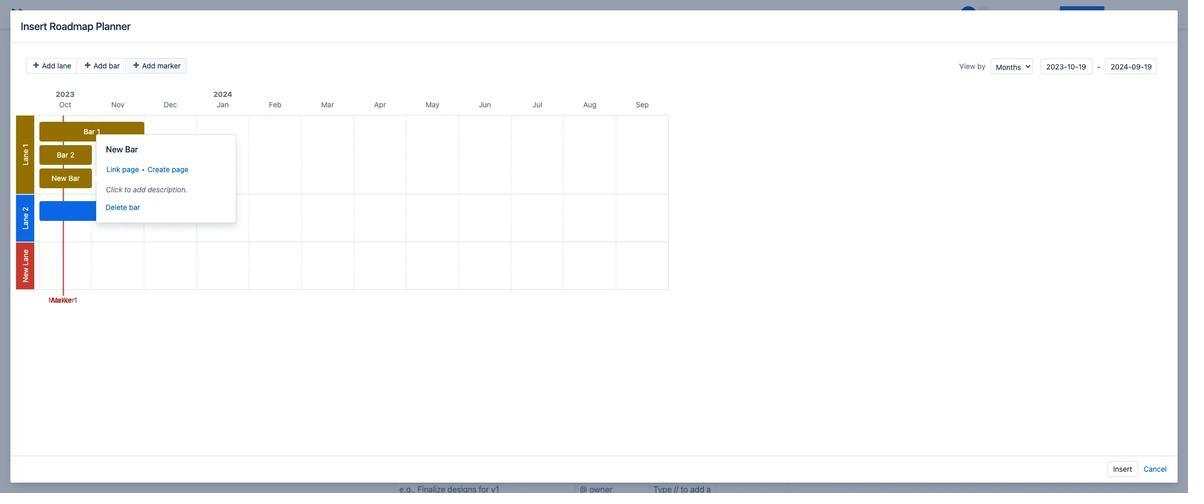 Task type: vqa. For each thing, say whether or not it's contained in the screenshot.
'Get' related to Get Atlas free
no



Task type: describe. For each thing, give the bounding box(es) containing it.
0 horizontal spatial new
[[21, 268, 30, 283]]

close draft
[[1113, 10, 1151, 19]]

add marker button
[[127, 58, 186, 74]]

new lane
[[21, 250, 30, 283]]

add image, video, or file image
[[392, 8, 404, 21]]

bar 2
[[57, 151, 75, 159]]

planner inside dialog
[[96, 20, 131, 32]]

view by
[[960, 62, 986, 71]]

delete
[[105, 203, 127, 212]]

roadmap inside 'insert roadmap planner' dialog
[[49, 20, 93, 32]]

roadmap planner image
[[399, 104, 411, 117]]

view
[[960, 62, 976, 71]]

lane 1
[[21, 144, 30, 166]]

new bar inside 'insert roadmap planner' dialog
[[52, 174, 80, 183]]

lane for 1
[[21, 150, 30, 166]]

add
[[133, 185, 146, 194]]

bar for bar 1
[[84, 127, 95, 136]]

redo ⌘⇧z image
[[52, 8, 64, 21]]

insert for insert
[[1114, 465, 1133, 474]]

2 yy-mm-dd text field from the left
[[1105, 59, 1157, 74]]

bold ⌘b image
[[157, 8, 169, 21]]

may
[[426, 100, 440, 109]]

2023
[[56, 90, 75, 99]]

add bar button
[[78, 58, 126, 74]]

emoji image
[[425, 8, 437, 21]]

2023 oct
[[56, 90, 75, 109]]

jun
[[479, 100, 491, 109]]

close
[[1113, 10, 1132, 19]]

roadmap planner
[[411, 106, 478, 115]]

by
[[978, 62, 986, 71]]

layouts image
[[458, 8, 471, 21]]

1 horizontal spatial new bar
[[106, 145, 138, 154]]

apr
[[374, 100, 386, 109]]

add lane button
[[26, 58, 77, 74]]

description.
[[148, 185, 188, 194]]

create
[[148, 165, 170, 174]]

1 vertical spatial new
[[52, 174, 67, 183]]

bar for bar 3
[[96, 207, 108, 216]]

1 horizontal spatial roadmap
[[411, 106, 447, 115]]

2 for lane 2
[[21, 207, 30, 212]]

lane 2
[[21, 207, 30, 230]]

bar 3
[[96, 207, 114, 216]]

-
[[1095, 62, 1103, 71]]

cancel
[[1144, 465, 1167, 474]]

dec
[[164, 100, 177, 109]]

draft
[[1134, 10, 1151, 19]]

outdent ⇧tab image
[[316, 8, 329, 21]]

publish...
[[1067, 10, 1099, 19]]

nov
[[111, 100, 125, 109]]

action item image
[[358, 8, 371, 21]]

cancel button
[[1144, 462, 1168, 478]]

1 for lane 1
[[21, 144, 30, 148]]

3
[[110, 207, 114, 216]]

bar for add bar
[[109, 61, 120, 70]]

link page link
[[106, 165, 139, 174]]

bar for bar 2
[[57, 151, 68, 159]]

add bar
[[92, 61, 120, 70]]

close draft button
[[1107, 6, 1157, 23]]

mar
[[321, 100, 334, 109]]

bar for delete bar
[[129, 203, 140, 212]]

add lane
[[40, 61, 71, 70]]



Task type: locate. For each thing, give the bounding box(es) containing it.
italic ⌘i image
[[173, 8, 186, 21]]

planner up add bar
[[96, 20, 131, 32]]

1 add from the left
[[42, 61, 55, 70]]

marker
[[49, 296, 72, 305], [51, 296, 75, 305]]

2024
[[213, 90, 232, 99]]

jul
[[533, 100, 542, 109]]

2024 jan
[[213, 90, 232, 109]]

roadmap right apr at left top
[[411, 106, 447, 115]]

page
[[122, 165, 139, 174], [172, 165, 189, 174]]

0 horizontal spatial 1
[[21, 144, 30, 148]]

marker for marker
[[51, 296, 75, 305]]

2 add from the left
[[93, 61, 107, 70]]

sep
[[636, 100, 649, 109]]

0 vertical spatial 1
[[97, 127, 100, 136]]

click
[[106, 185, 122, 194]]

1 vertical spatial bar
[[129, 203, 140, 212]]

lane
[[21, 150, 30, 166], [21, 214, 30, 230], [21, 250, 30, 266]]

add for marker
[[142, 61, 155, 70]]

bar inside add bar button
[[109, 61, 120, 70]]

marker 1
[[49, 296, 77, 305]]

link image
[[375, 8, 387, 21]]

add inside "button"
[[42, 61, 55, 70]]

1 horizontal spatial 2
[[70, 151, 75, 159]]

add left marker
[[142, 61, 155, 70]]

2 vertical spatial lane
[[21, 250, 30, 266]]

2 horizontal spatial add
[[142, 61, 155, 70]]

create page link
[[148, 165, 189, 174]]

yy-mm-dd text field left '-'
[[1041, 59, 1093, 74]]

1 horizontal spatial page
[[172, 165, 189, 174]]

bar
[[109, 61, 120, 70], [129, 203, 140, 212]]

0 vertical spatial planner
[[96, 20, 131, 32]]

1 page from the left
[[122, 165, 139, 174]]

0 horizontal spatial bar
[[109, 61, 120, 70]]

oct
[[59, 100, 71, 109]]

1 vertical spatial lane
[[21, 214, 30, 230]]

1 horizontal spatial insert
[[1114, 465, 1133, 474]]

publish... button
[[1060, 6, 1105, 23]]

click to add description.
[[106, 185, 188, 194]]

link page • create page
[[106, 165, 189, 174]]

2 horizontal spatial 1
[[97, 127, 100, 136]]

new bar up 'link page' link
[[106, 145, 138, 154]]

bar
[[84, 127, 95, 136], [125, 145, 138, 154], [57, 151, 68, 159], [69, 174, 80, 183], [96, 207, 108, 216]]

aug
[[583, 100, 597, 109]]

2
[[70, 151, 75, 159], [21, 207, 30, 212]]

indent tab image
[[333, 8, 345, 21]]

1 for bar 1
[[97, 127, 100, 136]]

lane down 'lane 2'
[[21, 250, 30, 266]]

insert left redo ⌘⇧z image
[[21, 20, 47, 32]]

page right create
[[172, 165, 189, 174]]

0 horizontal spatial roadmap
[[49, 20, 93, 32]]

2 page from the left
[[172, 165, 189, 174]]

roadmap right undo ⌘z image
[[49, 20, 93, 32]]

•
[[142, 165, 145, 174]]

1 vertical spatial insert
[[1114, 465, 1133, 474]]

3 add from the left
[[142, 61, 155, 70]]

1 horizontal spatial add
[[93, 61, 107, 70]]

0 vertical spatial roadmap
[[49, 20, 93, 32]]

1 horizontal spatial planner
[[449, 106, 478, 115]]

1 vertical spatial roadmap
[[411, 106, 447, 115]]

1 horizontal spatial 1
[[74, 296, 77, 305]]

confluence image
[[8, 6, 25, 23], [8, 6, 25, 23]]

1 yy-mm-dd text field from the left
[[1041, 59, 1093, 74]]

insert roadmap planner dialog
[[10, 10, 1178, 484]]

new bar
[[106, 145, 138, 154], [52, 174, 80, 183]]

insert left cancel
[[1114, 465, 1133, 474]]

0 horizontal spatial yy-mm-dd text field
[[1041, 59, 1093, 74]]

2 for bar 2
[[70, 151, 75, 159]]

link
[[106, 165, 120, 174]]

to
[[124, 185, 131, 194]]

1 vertical spatial 2
[[21, 207, 30, 212]]

delete bar
[[105, 203, 140, 212]]

yy-mm-dd text field right '-'
[[1105, 59, 1157, 74]]

1 horizontal spatial bar
[[129, 203, 140, 212]]

0 horizontal spatial planner
[[96, 20, 131, 32]]

1 marker from the left
[[49, 296, 72, 305]]

1 for marker 1
[[74, 296, 77, 305]]

add
[[42, 61, 55, 70], [93, 61, 107, 70], [142, 61, 155, 70]]

feb
[[269, 100, 282, 109]]

0 vertical spatial new
[[106, 145, 123, 154]]

lane for 2
[[21, 214, 30, 230]]

yy-mm-dd text field
[[1041, 59, 1093, 74], [1105, 59, 1157, 74]]

1 vertical spatial planner
[[449, 106, 478, 115]]

0 horizontal spatial 2
[[21, 207, 30, 212]]

lane
[[57, 61, 71, 70]]

new bar down bar 2
[[52, 174, 80, 183]]

new
[[106, 145, 123, 154], [52, 174, 67, 183], [21, 268, 30, 283]]

roadmap
[[49, 20, 93, 32], [411, 106, 447, 115]]

0 horizontal spatial new bar
[[52, 174, 80, 183]]

add for lane
[[42, 61, 55, 70]]

lane left bar 2
[[21, 150, 30, 166]]

1 horizontal spatial yy-mm-dd text field
[[1105, 59, 1157, 74]]

0 horizontal spatial insert
[[21, 20, 47, 32]]

marker
[[157, 61, 181, 70]]

1
[[97, 127, 100, 136], [21, 144, 30, 148], [74, 296, 77, 305]]

0 vertical spatial bar
[[109, 61, 120, 70]]

1 horizontal spatial new
[[52, 174, 67, 183]]

table image
[[442, 8, 454, 21]]

add left the lane
[[42, 61, 55, 70]]

bar inside delete bar button
[[129, 203, 140, 212]]

2 vertical spatial new
[[21, 268, 30, 283]]

bar up nov
[[109, 61, 120, 70]]

1 vertical spatial 1
[[21, 144, 30, 148]]

lane up new lane
[[21, 214, 30, 230]]

insert button
[[1108, 462, 1138, 478]]

2 horizontal spatial new
[[106, 145, 123, 154]]

3 lane from the top
[[21, 250, 30, 266]]

jan
[[217, 100, 229, 109]]

insert roadmap planner
[[21, 20, 131, 32]]

0 vertical spatial lane
[[21, 150, 30, 166]]

insert inside button
[[1114, 465, 1133, 474]]

delete bar button
[[105, 200, 141, 216]]

planner
[[96, 20, 131, 32], [449, 106, 478, 115]]

page left the •
[[122, 165, 139, 174]]

insert for insert roadmap planner
[[21, 20, 47, 32]]

add marker
[[140, 61, 181, 70]]

0 horizontal spatial page
[[122, 165, 139, 174]]

1 lane from the top
[[21, 150, 30, 166]]

bullet list ⌘⇧8 image
[[283, 8, 296, 21]]

saved
[[930, 10, 950, 19]]

mention image
[[408, 8, 421, 21]]

planner left jun
[[449, 106, 478, 115]]

jacob simon image
[[961, 6, 977, 23]]

add right the lane
[[93, 61, 107, 70]]

undo ⌘z image
[[35, 8, 48, 21]]

1 vertical spatial new bar
[[52, 174, 80, 183]]

bar down add
[[129, 203, 140, 212]]

insert
[[21, 20, 47, 32], [1114, 465, 1133, 474]]

bar 1
[[84, 127, 100, 136]]

numbered list ⌘⇧7 image
[[300, 8, 312, 21]]

0 horizontal spatial add
[[42, 61, 55, 70]]

add for bar
[[93, 61, 107, 70]]

0 vertical spatial new bar
[[106, 145, 138, 154]]

2 lane from the top
[[21, 214, 30, 230]]

0 vertical spatial 2
[[70, 151, 75, 159]]

marker for marker 1
[[49, 296, 72, 305]]

2 vertical spatial 1
[[74, 296, 77, 305]]

0 vertical spatial insert
[[21, 20, 47, 32]]

2 marker from the left
[[51, 296, 75, 305]]



